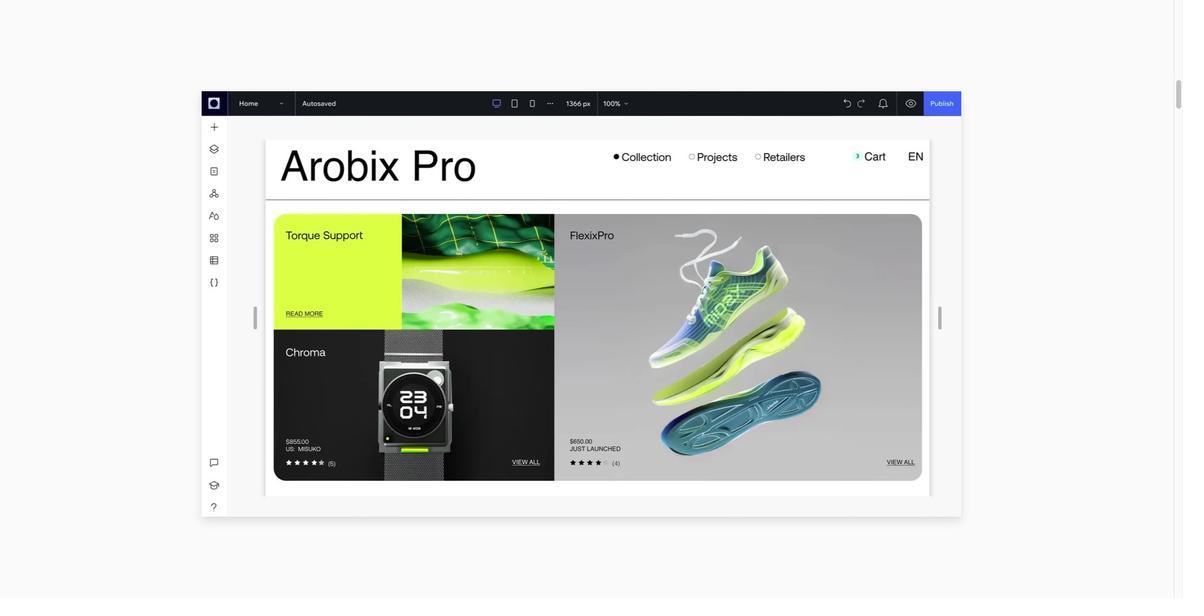 Task type: vqa. For each thing, say whether or not it's contained in the screenshot.
every
yes



Task type: locate. For each thing, give the bounding box(es) containing it.
designs
[[24, 251, 64, 265]]

size.
[[151, 251, 173, 265]]

canvas,
[[108, 216, 146, 230]]

on right focus
[[100, 87, 130, 119]]

create
[[24, 216, 58, 230]]

including
[[148, 216, 196, 230]]

a sportswear website in the studio editor with feature images of running shoes and a smart watch. all the elements scale in harmony as the screen size changes. play video image
[[201, 91, 961, 517]]

editor
[[115, 234, 146, 248]]

on
[[100, 87, 130, 119], [92, 216, 105, 230]]

a
[[48, 234, 54, 248]]

1 vertical spatial on
[[92, 216, 105, 230]]

coming soon
[[226, 512, 264, 519]]

scales
[[155, 118, 229, 150]]

every
[[83, 251, 112, 265]]

in
[[198, 216, 207, 230]]

responsive
[[57, 234, 112, 248]]

0 vertical spatial on
[[100, 87, 130, 119]]

that
[[148, 234, 169, 248]]

for
[[66, 251, 81, 265]]

lottiefiles logo image
[[161, 500, 211, 511], [161, 500, 211, 510]]

automatically
[[24, 148, 181, 181]]

on up responsive
[[92, 216, 105, 230]]

design–
[[135, 87, 227, 119]]



Task type: describe. For each thing, give the bounding box(es) containing it.
everything
[[24, 118, 150, 150]]

soon
[[250, 512, 264, 519]]

on inside focus on design– everything scales automatically
[[100, 87, 130, 119]]

coming
[[226, 512, 248, 519]]

optimizes
[[171, 234, 221, 248]]

on inside "create freely on canvas, including in pixels, with a responsive editor that optimizes designs for every screen size."
[[92, 216, 105, 230]]

screen
[[114, 251, 149, 265]]

create freely on canvas, including in pixels, with a responsive editor that optimizes designs for every screen size.
[[24, 216, 242, 265]]

with
[[24, 234, 46, 248]]

freely
[[61, 216, 90, 230]]

pixels,
[[210, 216, 242, 230]]

focus on design– everything scales automatically
[[24, 87, 229, 181]]

focus
[[24, 87, 95, 119]]



